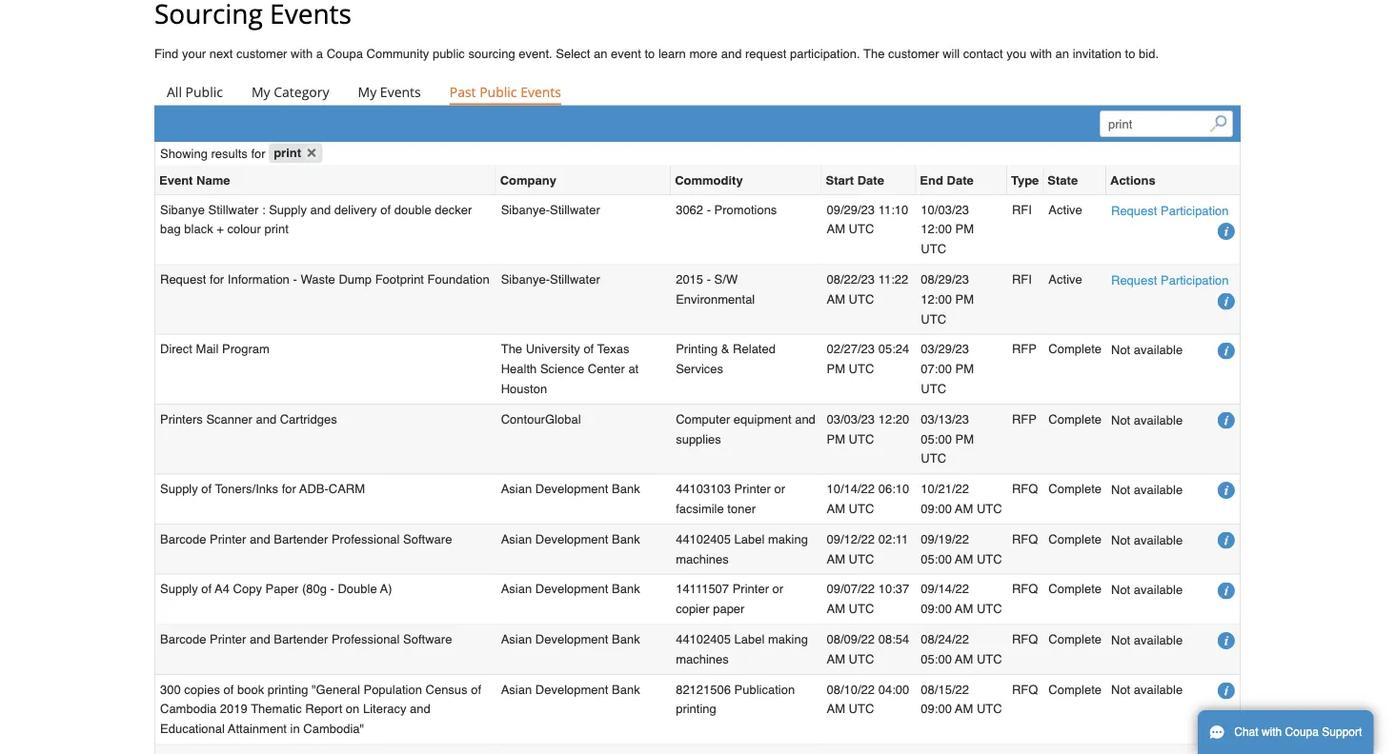Task type: locate. For each thing, give the bounding box(es) containing it.
09:00 for 10/21/22 09:00 am utc
[[921, 502, 952, 516]]

0 vertical spatial sibanye-stillwater
[[501, 202, 600, 217]]

request participation button for 08/29/23 12:00 pm utc
[[1111, 271, 1229, 291]]

09:00 down 08/15/22
[[921, 703, 952, 717]]

am inside 10/14/22 06:10 am utc
[[827, 502, 845, 516]]

2 bartender from the top
[[274, 633, 328, 647]]

1 vertical spatial software
[[403, 633, 452, 647]]

printer up paper
[[733, 582, 769, 597]]

company
[[500, 173, 557, 188]]

3 not from the top
[[1111, 483, 1130, 497]]

pm down 03/29/23
[[955, 362, 974, 376]]

my left category
[[252, 82, 270, 100]]

1 asian from the top
[[501, 482, 532, 497]]

supply left a4
[[160, 582, 198, 597]]

utc inside "08/10/22 04:00 am utc"
[[849, 703, 874, 717]]

2 customer from the left
[[888, 47, 939, 61]]

12:00 inside 10/03/23 12:00 pm utc
[[921, 222, 952, 237]]

0 horizontal spatial the
[[501, 342, 522, 357]]

development for 09/07/22 10:37 am utc
[[535, 582, 608, 597]]

am for 09/29/23
[[827, 222, 845, 237]]

am inside 08/24/22 05:00 am utc
[[955, 652, 973, 667]]

public inside 'link'
[[185, 82, 223, 100]]

08/29/23
[[921, 272, 969, 287]]

utc down 03/03/23
[[849, 432, 874, 446]]

available for 10/21/22 09:00 am utc
[[1134, 483, 1183, 497]]

1 44102405 label making machines from the top
[[676, 532, 808, 566]]

utc for 03/13/23
[[921, 452, 946, 466]]

information
[[228, 272, 290, 287]]

1 an from the left
[[594, 47, 608, 61]]

1 44102405 from the top
[[676, 532, 731, 547]]

1 horizontal spatial coupa
[[1285, 726, 1319, 740]]

44103103
[[676, 482, 731, 497]]

1 available from the top
[[1134, 343, 1183, 357]]

print
[[274, 146, 301, 160], [264, 222, 289, 237]]

1 request participation from the top
[[1111, 203, 1229, 218]]

stillwater down company 'button'
[[550, 202, 600, 217]]

or inside 44103103 printer or facsimile toner
[[774, 482, 785, 497]]

2 complete from the top
[[1049, 412, 1102, 427]]

not
[[1111, 343, 1130, 357], [1111, 413, 1130, 427], [1111, 483, 1130, 497], [1111, 533, 1130, 547], [1111, 583, 1130, 597], [1111, 633, 1130, 648], [1111, 683, 1130, 698]]

rfp for 03/29/23 07:00 pm utc
[[1012, 342, 1037, 357]]

date inside button
[[857, 173, 884, 188]]

request for information - waste dump footprint foundation
[[160, 272, 490, 287]]

not for 08/24/22 05:00 am utc
[[1111, 633, 1130, 648]]

1 vertical spatial print
[[264, 222, 289, 237]]

0 horizontal spatial printing
[[268, 683, 308, 697]]

am inside 08/15/22 09:00 am utc
[[955, 703, 973, 717]]

1 vertical spatial barcode printer and bartender professional software
[[160, 633, 452, 647]]

1 vertical spatial participation
[[1161, 273, 1229, 288]]

printer up a4
[[210, 532, 246, 547]]

1 vertical spatial machines
[[676, 652, 729, 667]]

2 professional from the top
[[332, 633, 400, 647]]

barcode printer and bartender professional software for 08/09/22 08:54 am utc
[[160, 633, 452, 647]]

0 vertical spatial barcode
[[160, 532, 206, 547]]

am for 08/15/22
[[955, 703, 973, 717]]

2 request participation button from the top
[[1111, 271, 1229, 291]]

sibanye-stillwater down company 'button'
[[501, 202, 600, 217]]

public for all
[[185, 82, 223, 100]]

past
[[450, 82, 476, 100]]

state button
[[1048, 170, 1078, 191]]

0 horizontal spatial public
[[185, 82, 223, 100]]

utc inside 03/13/23 05:00 pm utc
[[921, 452, 946, 466]]

am down 09/12/22
[[827, 552, 845, 566]]

6 not from the top
[[1111, 633, 1130, 648]]

1 vertical spatial label
[[734, 633, 765, 647]]

utc up 09/19/22 05:00 am utc
[[977, 502, 1002, 516]]

14111507 printer or copier paper
[[676, 582, 784, 617]]

barcode printer and bartender professional software down the adb-
[[160, 532, 452, 547]]

0 vertical spatial 44102405
[[676, 532, 731, 547]]

supply inside sibanye stillwater : supply and delivery  of double decker bag black + colour print
[[269, 202, 307, 217]]

0 vertical spatial barcode printer and bartender professional software
[[160, 532, 452, 547]]

1 barcode printer and bartender professional software from the top
[[160, 532, 452, 547]]

2 44102405 from the top
[[676, 633, 731, 647]]

am down 10/21/22
[[955, 502, 973, 516]]

my down community
[[358, 82, 377, 100]]

1 barcode from the top
[[160, 532, 206, 547]]

rfp for 03/13/23 05:00 pm utc
[[1012, 412, 1037, 427]]

and
[[721, 47, 742, 61], [310, 202, 331, 217], [256, 412, 276, 427], [795, 412, 816, 427], [250, 532, 270, 547], [250, 633, 270, 647], [410, 703, 431, 717]]

12:00 for 10/03/23
[[921, 222, 952, 237]]

2 asian from the top
[[501, 532, 532, 547]]

3 05:00 from the top
[[921, 652, 952, 667]]

label down toner
[[734, 532, 765, 547]]

2 horizontal spatial with
[[1262, 726, 1282, 740]]

clear filter image
[[303, 144, 320, 161]]

customer right next
[[236, 47, 287, 61]]

supply of a4 copy paper (80g - double a)
[[160, 582, 392, 597]]

5 bank from the top
[[612, 683, 640, 697]]

rfp
[[1012, 342, 1037, 357], [1012, 412, 1037, 427]]

05:00 down "09/19/22"
[[921, 552, 952, 566]]

utc for 08/29/23
[[921, 312, 946, 326]]

am inside the 10/21/22 09:00 am utc
[[955, 502, 973, 516]]

1 rfi from the top
[[1012, 202, 1032, 217]]

2 available from the top
[[1134, 413, 1183, 427]]

printing
[[268, 683, 308, 697], [676, 703, 716, 717]]

am down 08/22/23 at the right top of page
[[827, 292, 845, 307]]

2 vertical spatial 09:00
[[921, 703, 952, 717]]

3 09:00 from the top
[[921, 703, 952, 717]]

2 rfq from the top
[[1012, 532, 1038, 547]]

coupa
[[327, 47, 363, 61], [1285, 726, 1319, 740]]

request participation for 10/03/23 12:00 pm utc
[[1111, 203, 1229, 218]]

utc up 03/29/23
[[921, 312, 946, 326]]

bank for 09/07/22
[[612, 582, 640, 597]]

utc for 10/21/22
[[977, 502, 1002, 516]]

of right the census
[[471, 683, 481, 697]]

1 not available from the top
[[1111, 343, 1183, 357]]

complete for 03/13/23 05:00 pm utc
[[1049, 412, 1102, 427]]

2 development from the top
[[535, 532, 608, 547]]

a
[[316, 47, 323, 61]]

my for my events
[[358, 82, 377, 100]]

equipment
[[734, 412, 792, 427]]

paper
[[265, 582, 299, 597]]

5 complete from the top
[[1049, 582, 1102, 597]]

2 asian development bank from the top
[[501, 532, 640, 547]]

1 vertical spatial rfp
[[1012, 412, 1037, 427]]

events down community
[[380, 82, 421, 100]]

for left the adb-
[[282, 482, 296, 497]]

05:00 down 03/13/23
[[921, 432, 952, 446]]

2 my from the left
[[358, 82, 377, 100]]

02/27/23 05:24 pm utc
[[827, 342, 909, 376]]

not for 10/21/22 09:00 am utc
[[1111, 483, 1130, 497]]

7 complete from the top
[[1049, 683, 1102, 697]]

03/13/23 05:00 pm utc
[[921, 412, 974, 466]]

am inside 09/19/22 05:00 am utc
[[955, 552, 973, 566]]

learn
[[658, 47, 686, 61]]

pm inside 02/27/23 05:24 pm utc
[[827, 362, 845, 376]]

coupa right a
[[327, 47, 363, 61]]

1 machines from the top
[[676, 552, 729, 566]]

1 vertical spatial coupa
[[1285, 726, 1319, 740]]

machines for 08/09/22 08:54 am utc
[[676, 652, 729, 667]]

pm down 02/27/23
[[827, 362, 845, 376]]

am inside 09/12/22 02:11 am utc
[[827, 552, 845, 566]]

utc for 08/15/22
[[977, 703, 1002, 717]]

utc down 08/10/22
[[849, 703, 874, 717]]

tab list
[[154, 78, 1241, 105]]

development for 10/14/22 06:10 am utc
[[535, 482, 608, 497]]

7 not from the top
[[1111, 683, 1130, 698]]

4 bank from the top
[[612, 633, 640, 647]]

1 horizontal spatial to
[[1125, 47, 1135, 61]]

0 vertical spatial coupa
[[327, 47, 363, 61]]

and inside the 300 copies of book printing "general population census of cambodia 2019 thematic report on literacy and educational attainment in cambodia"
[[410, 703, 431, 717]]

08/10/22 04:00 am utc
[[827, 683, 909, 717]]

0 vertical spatial machines
[[676, 552, 729, 566]]

2 participation from the top
[[1161, 273, 1229, 288]]

support
[[1322, 726, 1362, 740]]

type button
[[1011, 170, 1039, 191]]

1 vertical spatial 44102405
[[676, 633, 731, 647]]

rfi down the type 'button'
[[1012, 202, 1032, 217]]

0 vertical spatial active
[[1049, 202, 1082, 217]]

0 horizontal spatial date
[[857, 173, 884, 188]]

print inside sibanye stillwater : supply and delivery  of double decker bag black + colour print
[[264, 222, 289, 237]]

1 horizontal spatial the
[[864, 47, 885, 61]]

rfi
[[1012, 202, 1032, 217], [1012, 272, 1032, 287]]

am
[[827, 222, 845, 237], [827, 292, 845, 307], [827, 502, 845, 516], [955, 502, 973, 516], [827, 552, 845, 566], [955, 552, 973, 566], [827, 602, 845, 617], [955, 602, 973, 617], [827, 652, 845, 667], [955, 652, 973, 667], [827, 703, 845, 717], [955, 703, 973, 717]]

barcode down the supply of toners/inks for adb-carm
[[160, 532, 206, 547]]

0 vertical spatial or
[[774, 482, 785, 497]]

09:00
[[921, 502, 952, 516], [921, 602, 952, 617], [921, 703, 952, 717]]

12:00 down 08/29/23
[[921, 292, 952, 307]]

2 44102405 label making machines from the top
[[676, 633, 808, 667]]

pm inside 03/29/23 07:00 pm utc
[[955, 362, 974, 376]]

not for 08/15/22 09:00 am utc
[[1111, 683, 1130, 698]]

rfq right 09/19/22 05:00 am utc
[[1012, 532, 1038, 547]]

1 vertical spatial sibanye-
[[501, 272, 550, 287]]

2 barcode from the top
[[160, 633, 206, 647]]

utc inside 10/03/23 12:00 pm utc
[[921, 242, 946, 256]]

3 asian development bank from the top
[[501, 582, 640, 597]]

barcode
[[160, 532, 206, 547], [160, 633, 206, 647]]

1 05:00 from the top
[[921, 432, 952, 446]]

2 rfi from the top
[[1012, 272, 1032, 287]]

available for 08/24/22 05:00 am utc
[[1134, 633, 1183, 648]]

utc inside 03/29/23 07:00 pm utc
[[921, 382, 946, 396]]

name
[[196, 173, 230, 188]]

14111507
[[676, 582, 729, 597]]

0 vertical spatial sibanye-
[[501, 202, 550, 217]]

utc inside the 10/21/22 09:00 am utc
[[977, 502, 1002, 516]]

pm down 10/03/23
[[955, 222, 974, 237]]

with
[[291, 47, 313, 61], [1030, 47, 1052, 61], [1262, 726, 1282, 740]]

utc up 08/24/22 05:00 am utc at the right of the page
[[977, 602, 1002, 617]]

pm down 08/29/23
[[955, 292, 974, 307]]

printing inside the 82121506 publication printing
[[676, 703, 716, 717]]

12:00
[[921, 222, 952, 237], [921, 292, 952, 307]]

adb-
[[299, 482, 329, 497]]

of up 2019
[[223, 683, 234, 697]]

bartender down the adb-
[[274, 532, 328, 547]]

2 sibanye-stillwater from the top
[[501, 272, 600, 287]]

2 an from the left
[[1056, 47, 1069, 61]]

pm down 03/13/23
[[955, 432, 974, 446]]

toner
[[727, 502, 756, 516]]

1 vertical spatial sibanye-stillwater
[[501, 272, 600, 287]]

utc down 10/14/22
[[849, 502, 874, 516]]

utc up 09/14/22 09:00 am utc at the bottom right
[[977, 552, 1002, 566]]

your
[[182, 47, 206, 61]]

1 horizontal spatial my
[[358, 82, 377, 100]]

1 vertical spatial rfi
[[1012, 272, 1032, 287]]

am for 10/14/22
[[827, 502, 845, 516]]

will
[[943, 47, 960, 61]]

1 horizontal spatial events
[[520, 82, 561, 100]]

to left learn
[[645, 47, 655, 61]]

bank for 10/14/22
[[612, 482, 640, 497]]

rfi right 08/29/23
[[1012, 272, 1032, 287]]

2 software from the top
[[403, 633, 452, 647]]

or down computer equipment and supplies
[[774, 482, 785, 497]]

3 bank from the top
[[612, 582, 640, 597]]

rfi for 10/03/23 12:00 pm utc
[[1012, 202, 1032, 217]]

houston
[[501, 382, 547, 396]]

am for 09/19/22
[[955, 552, 973, 566]]

05:00 inside 03/13/23 05:00 pm utc
[[921, 432, 952, 446]]

1 request participation button from the top
[[1111, 201, 1229, 221]]

utc inside 02/27/23 05:24 pm utc
[[849, 362, 874, 376]]

2 vertical spatial for
[[282, 482, 296, 497]]

professional down "double"
[[332, 633, 400, 647]]

1 vertical spatial active
[[1049, 272, 1082, 287]]

request participation
[[1111, 203, 1229, 218], [1111, 273, 1229, 288]]

am inside '09/29/23 11:10 am utc'
[[827, 222, 845, 237]]

asian development bank for 10/14/22 06:10 am utc
[[501, 482, 640, 497]]

label down paper
[[734, 633, 765, 647]]

for
[[251, 146, 265, 160], [210, 272, 224, 287], [282, 482, 296, 497]]

next
[[209, 47, 233, 61]]

1 horizontal spatial public
[[480, 82, 517, 100]]

12:00 inside 08/29/23 12:00 pm utc
[[921, 292, 952, 307]]

1 vertical spatial printing
[[676, 703, 716, 717]]

utc down 09/29/23 at the top
[[849, 222, 874, 237]]

2015
[[676, 272, 703, 287]]

printing down 82121506
[[676, 703, 716, 717]]

sibanye- right foundation
[[501, 272, 550, 287]]

attainment
[[228, 722, 287, 737]]

utc inside 09/19/22 05:00 am utc
[[977, 552, 1002, 566]]

1 public from the left
[[185, 82, 223, 100]]

with right chat
[[1262, 726, 1282, 740]]

supply of toners/inks for adb-carm
[[160, 482, 365, 497]]

2 barcode printer and bartender professional software from the top
[[160, 633, 452, 647]]

utc for 09/19/22
[[977, 552, 1002, 566]]

0 vertical spatial 44102405 label making machines
[[676, 532, 808, 566]]

2 vertical spatial 05:00
[[921, 652, 952, 667]]

0 vertical spatial request participation
[[1111, 203, 1229, 218]]

1 12:00 from the top
[[921, 222, 952, 237]]

professional
[[332, 532, 400, 547], [332, 633, 400, 647]]

1 not from the top
[[1111, 343, 1130, 357]]

09:00 inside the 10/21/22 09:00 am utc
[[921, 502, 952, 516]]

44103103 printer or facsimile toner
[[676, 482, 785, 516]]

asian for 08/09/22 08:54 am utc
[[501, 633, 532, 647]]

6 not available from the top
[[1111, 633, 1183, 648]]

09/29/23 11:10 am utc
[[827, 202, 908, 237]]

pm inside 03/03/23 12:20 pm utc
[[827, 432, 845, 446]]

1 vertical spatial bartender
[[274, 633, 328, 647]]

10/14/22 06:10 am utc
[[827, 482, 909, 516]]

4 available from the top
[[1134, 533, 1183, 547]]

- left waste
[[293, 272, 297, 287]]

am inside 08/22/23 11:22 am utc
[[827, 292, 845, 307]]

development for 08/10/22 04:00 am utc
[[535, 683, 608, 697]]

2 label from the top
[[734, 633, 765, 647]]

1 09:00 from the top
[[921, 502, 952, 516]]

delivery
[[334, 202, 377, 217]]

0 vertical spatial label
[[734, 532, 765, 547]]

1 vertical spatial request participation
[[1111, 273, 1229, 288]]

0 vertical spatial participation
[[1161, 203, 1229, 218]]

pm for 03/13/23
[[955, 432, 974, 446]]

am down the 09/07/22
[[827, 602, 845, 617]]

barcode up 300
[[160, 633, 206, 647]]

7 not available from the top
[[1111, 683, 1183, 698]]

date right start at the top right
[[857, 173, 884, 188]]

4 not from the top
[[1111, 533, 1130, 547]]

utc down 09/12/22
[[849, 552, 874, 566]]

date inside button
[[947, 173, 974, 188]]

3 rfq from the top
[[1012, 582, 1038, 597]]

utc inside 08/29/23 12:00 pm utc
[[921, 312, 946, 326]]

44102405 label making machines for 08/09/22
[[676, 633, 808, 667]]

available for 03/29/23 07:00 pm utc
[[1134, 343, 1183, 357]]

4 development from the top
[[535, 633, 608, 647]]

1 vertical spatial barcode
[[160, 633, 206, 647]]

utc inside 08/09/22 08:54 am utc
[[849, 652, 874, 667]]

event.
[[519, 47, 552, 61]]

4 asian from the top
[[501, 633, 532, 647]]

1 horizontal spatial for
[[251, 146, 265, 160]]

0 horizontal spatial my
[[252, 82, 270, 100]]

1 my from the left
[[252, 82, 270, 100]]

not available for 08/24/22 05:00 am utc
[[1111, 633, 1183, 648]]

05:00 inside 08/24/22 05:00 am utc
[[921, 652, 952, 667]]

4 asian development bank from the top
[[501, 633, 640, 647]]

or left the 09/07/22
[[772, 582, 784, 597]]

am for 10/21/22
[[955, 502, 973, 516]]

print down ":"
[[264, 222, 289, 237]]

1 sibanye- from the top
[[501, 202, 550, 217]]

the right participation.
[[864, 47, 885, 61]]

utc up 08/29/23
[[921, 242, 946, 256]]

bank
[[612, 482, 640, 497], [612, 532, 640, 547], [612, 582, 640, 597], [612, 633, 640, 647], [612, 683, 640, 697]]

colour
[[227, 222, 261, 237]]

09:00 inside 09/14/22 09:00 am utc
[[921, 602, 952, 617]]

of left texas
[[584, 342, 594, 357]]

pm for 08/29/23
[[955, 292, 974, 307]]

asian for 09/07/22 10:37 am utc
[[501, 582, 532, 597]]

my events
[[358, 82, 421, 100]]

and up book
[[250, 633, 270, 647]]

3 asian from the top
[[501, 582, 532, 597]]

2 machines from the top
[[676, 652, 729, 667]]

"general
[[312, 683, 360, 697]]

scanner
[[206, 412, 252, 427]]

available for 08/15/22 09:00 am utc
[[1134, 683, 1183, 698]]

foundation
[[428, 272, 490, 287]]

0 vertical spatial for
[[251, 146, 265, 160]]

5 not available from the top
[[1111, 583, 1183, 597]]

utc inside 08/24/22 05:00 am utc
[[977, 652, 1002, 667]]

1 development from the top
[[535, 482, 608, 497]]

am down "09/19/22"
[[955, 552, 973, 566]]

1 rfq from the top
[[1012, 482, 1038, 497]]

printing up thematic
[[268, 683, 308, 697]]

utc inside 09/14/22 09:00 am utc
[[977, 602, 1002, 617]]

sibanye- for sibanye stillwater : supply and delivery  of double decker bag black + colour print
[[501, 202, 550, 217]]

0 vertical spatial printing
[[268, 683, 308, 697]]

2 vertical spatial supply
[[160, 582, 198, 597]]

4 rfq from the top
[[1012, 633, 1038, 647]]

0 horizontal spatial events
[[380, 82, 421, 100]]

0 horizontal spatial with
[[291, 47, 313, 61]]

sibanye- for request for information - waste dump footprint foundation
[[501, 272, 550, 287]]

3 development from the top
[[535, 582, 608, 597]]

cambodia
[[160, 703, 217, 717]]

44102405 label making machines down toner
[[676, 532, 808, 566]]

2 active from the top
[[1049, 272, 1082, 287]]

contact
[[963, 47, 1003, 61]]

1 rfp from the top
[[1012, 342, 1037, 357]]

09:00 inside 08/15/22 09:00 am utc
[[921, 703, 952, 717]]

pm inside 10/03/23 12:00 pm utc
[[955, 222, 974, 237]]

supply right ":"
[[269, 202, 307, 217]]

6 complete from the top
[[1049, 633, 1102, 647]]

printer down a4
[[210, 633, 246, 647]]

0 vertical spatial rfi
[[1012, 202, 1032, 217]]

sibanye-stillwater for sibanye stillwater : supply and delivery  of double decker bag black + colour print
[[501, 202, 600, 217]]

date right end
[[947, 173, 974, 188]]

pm inside 03/13/23 05:00 pm utc
[[955, 432, 974, 446]]

bank for 08/09/22
[[612, 633, 640, 647]]

1 vertical spatial or
[[772, 582, 784, 597]]

professional for 09/12/22
[[332, 532, 400, 547]]

with inside button
[[1262, 726, 1282, 740]]

0 vertical spatial supply
[[269, 202, 307, 217]]

utc inside 10/14/22 06:10 am utc
[[849, 502, 874, 516]]

am inside 08/09/22 08:54 am utc
[[827, 652, 845, 667]]

2 request participation from the top
[[1111, 273, 1229, 288]]

machines up 82121506
[[676, 652, 729, 667]]

05:00 for 08/24/22
[[921, 652, 952, 667]]

- left the s/w
[[707, 272, 711, 287]]

0 vertical spatial professional
[[332, 532, 400, 547]]

12:00 down 10/03/23
[[921, 222, 952, 237]]

am inside 09/07/22 10:37 am utc
[[827, 602, 845, 617]]

2 public from the left
[[480, 82, 517, 100]]

not available for 03/13/23 05:00 pm utc
[[1111, 413, 1183, 427]]

0 vertical spatial bartender
[[274, 532, 328, 547]]

0 horizontal spatial an
[[594, 47, 608, 61]]

1 horizontal spatial date
[[947, 173, 974, 188]]

2 rfp from the top
[[1012, 412, 1037, 427]]

2 not available from the top
[[1111, 413, 1183, 427]]

am down 08/24/22
[[955, 652, 973, 667]]

1 horizontal spatial customer
[[888, 47, 939, 61]]

my for my category
[[252, 82, 270, 100]]

of inside the university of texas health science center at houston
[[584, 342, 594, 357]]

utc inside 09/12/22 02:11 am utc
[[849, 552, 874, 566]]

1 vertical spatial making
[[768, 633, 808, 647]]

asian development bank for 09/12/22 02:11 am utc
[[501, 532, 640, 547]]

44102405 label making machines down paper
[[676, 633, 808, 667]]

print left clear filter image
[[274, 146, 301, 160]]

pm for 03/29/23
[[955, 362, 974, 376]]

utc inside 08/15/22 09:00 am utc
[[977, 703, 1002, 717]]

complete for 10/21/22 09:00 am utc
[[1049, 482, 1102, 497]]

09/29/23
[[827, 202, 875, 217]]

1 vertical spatial 05:00
[[921, 552, 952, 566]]

am inside "08/10/22 04:00 am utc"
[[827, 703, 845, 717]]

stillwater up university
[[550, 272, 600, 287]]

utc inside 09/07/22 10:37 am utc
[[849, 602, 874, 617]]

professional for 08/09/22
[[332, 633, 400, 647]]

utc up 10/21/22
[[921, 452, 946, 466]]

3 complete from the top
[[1049, 482, 1102, 497]]

and right equipment
[[795, 412, 816, 427]]

asian development bank for 08/10/22 04:00 am utc
[[501, 683, 640, 697]]

or inside the 14111507 printer or copier paper
[[772, 582, 784, 597]]

events down event.
[[520, 82, 561, 100]]

2 events from the left
[[520, 82, 561, 100]]

utc down 02/27/23
[[849, 362, 874, 376]]

1 vertical spatial supply
[[160, 482, 198, 497]]

1 professional from the top
[[332, 532, 400, 547]]

complete
[[1049, 342, 1102, 357], [1049, 412, 1102, 427], [1049, 482, 1102, 497], [1049, 532, 1102, 547], [1049, 582, 1102, 597], [1049, 633, 1102, 647], [1049, 683, 1102, 697]]

1 software from the top
[[403, 532, 452, 547]]

professional up "double"
[[332, 532, 400, 547]]

0 vertical spatial request participation button
[[1111, 201, 1229, 221]]

1 horizontal spatial printing
[[676, 703, 716, 717]]

rfp right 03/13/23
[[1012, 412, 1037, 427]]

1 vertical spatial 12:00
[[921, 292, 952, 307]]

2 date from the left
[[947, 173, 974, 188]]

utc for 09/07/22
[[849, 602, 874, 617]]

bartender down (80g on the bottom of the page
[[274, 633, 328, 647]]

0 vertical spatial 12:00
[[921, 222, 952, 237]]

7 available from the top
[[1134, 683, 1183, 698]]

1 label from the top
[[734, 532, 765, 547]]

3 not available from the top
[[1111, 483, 1183, 497]]

5 development from the top
[[535, 683, 608, 697]]

environmental
[[676, 292, 755, 307]]

4 not available from the top
[[1111, 533, 1183, 547]]

2 sibanye- from the top
[[501, 272, 550, 287]]

software
[[403, 532, 452, 547], [403, 633, 452, 647]]

computer equipment and supplies
[[676, 412, 816, 446]]

utc down 08/09/22
[[849, 652, 874, 667]]

0 horizontal spatial customer
[[236, 47, 287, 61]]

Search text field
[[1100, 110, 1233, 137]]

05:00 inside 09/19/22 05:00 am utc
[[921, 552, 952, 566]]

utc down 07:00
[[921, 382, 946, 396]]

:
[[262, 202, 265, 217]]

the inside the university of texas health science center at houston
[[501, 342, 522, 357]]

1 vertical spatial the
[[501, 342, 522, 357]]

utc inside '09/29/23 11:10 am utc'
[[849, 222, 874, 237]]

not for 03/13/23 05:00 pm utc
[[1111, 413, 1130, 427]]

rfq for 09/19/22 05:00 am utc
[[1012, 532, 1038, 547]]

making up publication
[[768, 633, 808, 647]]

coupa inside button
[[1285, 726, 1319, 740]]

making left 09/12/22
[[768, 532, 808, 547]]

request
[[745, 47, 787, 61]]

contourglobal
[[501, 412, 581, 427]]

rfq
[[1012, 482, 1038, 497], [1012, 532, 1038, 547], [1012, 582, 1038, 597], [1012, 633, 1038, 647], [1012, 683, 1038, 697]]

1 date from the left
[[857, 173, 884, 188]]

utc for 08/24/22
[[977, 652, 1002, 667]]

am inside 09/14/22 09:00 am utc
[[955, 602, 973, 617]]

bartender for 09/12/22
[[274, 532, 328, 547]]

1 customer from the left
[[236, 47, 287, 61]]

0 vertical spatial making
[[768, 532, 808, 547]]

44102405 down copier
[[676, 633, 731, 647]]

0 vertical spatial software
[[403, 532, 452, 547]]

2 bank from the top
[[612, 532, 640, 547]]

1 vertical spatial request participation button
[[1111, 271, 1229, 291]]

utc for 08/22/23
[[849, 292, 874, 307]]

event
[[159, 173, 193, 188]]

utc up 08/15/22 09:00 am utc
[[977, 652, 1002, 667]]

related
[[733, 342, 776, 357]]

1 horizontal spatial an
[[1056, 47, 1069, 61]]

of left double
[[380, 202, 391, 217]]

0 horizontal spatial to
[[645, 47, 655, 61]]

utc inside 03/03/23 12:20 pm utc
[[849, 432, 874, 446]]

stillwater up colour
[[208, 202, 259, 217]]

6 available from the top
[[1134, 633, 1183, 648]]

0 horizontal spatial for
[[210, 272, 224, 287]]

utc inside 08/22/23 11:22 am utc
[[849, 292, 874, 307]]

09/19/22
[[921, 532, 969, 547]]

2 09:00 from the top
[[921, 602, 952, 617]]

0 vertical spatial 05:00
[[921, 432, 952, 446]]

public right all
[[185, 82, 223, 100]]

- right 3062
[[707, 202, 711, 217]]

showing results for
[[160, 146, 269, 160]]

1 complete from the top
[[1049, 342, 1102, 357]]

1 vertical spatial 44102405 label making machines
[[676, 633, 808, 667]]

300 copies of book printing "general population census of cambodia 2019 thematic report on literacy and educational attainment in cambodia"
[[160, 683, 481, 737]]

of inside sibanye stillwater : supply and delivery  of double decker bag black + colour print
[[380, 202, 391, 217]]

1 vertical spatial 09:00
[[921, 602, 952, 617]]

rfq right 08/15/22 09:00 am utc
[[1012, 683, 1038, 697]]

customer
[[236, 47, 287, 61], [888, 47, 939, 61]]

08/24/22
[[921, 633, 969, 647]]

1 making from the top
[[768, 532, 808, 547]]

3 available from the top
[[1134, 483, 1183, 497]]

0 vertical spatial rfp
[[1012, 342, 1037, 357]]

to left bid. on the top of the page
[[1125, 47, 1135, 61]]

an left event
[[594, 47, 608, 61]]

1 participation from the top
[[1161, 203, 1229, 218]]

05:00 for 09/19/22
[[921, 552, 952, 566]]

11:10
[[878, 202, 908, 217]]

10:37
[[878, 582, 909, 597]]

2 12:00 from the top
[[921, 292, 952, 307]]

5 rfq from the top
[[1012, 683, 1038, 697]]

44102405 label making machines for 09/12/22
[[676, 532, 808, 566]]

the up health
[[501, 342, 522, 357]]

pm inside 08/29/23 12:00 pm utc
[[955, 292, 974, 307]]

1 vertical spatial professional
[[332, 633, 400, 647]]

2 making from the top
[[768, 633, 808, 647]]

5 asian from the top
[[501, 683, 532, 697]]

sibanye-stillwater up university
[[501, 272, 600, 287]]

for right results
[[251, 146, 265, 160]]

utc for 08/10/22
[[849, 703, 874, 717]]

past public events
[[450, 82, 561, 100]]

0 vertical spatial 09:00
[[921, 502, 952, 516]]

rfq right 09/14/22 09:00 am utc at the bottom right
[[1012, 582, 1038, 597]]

1 vertical spatial for
[[210, 272, 224, 287]]

82121506 publication printing
[[676, 683, 795, 717]]

complete for 09/19/22 05:00 am utc
[[1049, 532, 1102, 547]]

with right you
[[1030, 47, 1052, 61]]

(80g
[[302, 582, 327, 597]]



Task type: vqa. For each thing, say whether or not it's contained in the screenshot.


Task type: describe. For each thing, give the bounding box(es) containing it.
or for 14111507 printer or copier paper
[[772, 582, 784, 597]]

complete for 03/29/23 07:00 pm utc
[[1049, 342, 1102, 357]]

select
[[556, 47, 590, 61]]

chat with coupa support button
[[1198, 711, 1374, 755]]

printing & related services
[[676, 342, 776, 376]]

rfq for 08/15/22 09:00 am utc
[[1012, 683, 1038, 697]]

not available for 10/21/22 09:00 am utc
[[1111, 483, 1183, 497]]

1 horizontal spatial with
[[1030, 47, 1052, 61]]

public for past
[[480, 82, 517, 100]]

asian for 08/10/22 04:00 am utc
[[501, 683, 532, 697]]

past public events link
[[437, 78, 574, 105]]

chat with coupa support
[[1234, 726, 1362, 740]]

health
[[501, 362, 537, 376]]

at
[[628, 362, 639, 376]]

2015 - s/w environmental
[[676, 272, 755, 307]]

10/03/23
[[921, 202, 969, 217]]

of left a4
[[201, 582, 212, 597]]

of left toners/inks on the bottom left of page
[[201, 482, 212, 497]]

direct mail program
[[160, 342, 270, 357]]

printing inside the 300 copies of book printing "general population census of cambodia 2019 thematic report on literacy and educational attainment in cambodia"
[[268, 683, 308, 697]]

0 vertical spatial print
[[274, 146, 301, 160]]

pm for 10/03/23
[[955, 222, 974, 237]]

participation.
[[790, 47, 860, 61]]

university
[[526, 342, 580, 357]]

in
[[290, 722, 300, 737]]

not available for 08/15/22 09:00 am utc
[[1111, 683, 1183, 698]]

double
[[338, 582, 377, 597]]

software for 08/09/22 08:54 am utc
[[403, 633, 452, 647]]

event name button
[[159, 170, 230, 191]]

and down the supply of toners/inks for adb-carm
[[250, 532, 270, 547]]

machines for 09/12/22 02:11 am utc
[[676, 552, 729, 566]]

request for 2015 - s/w environmental
[[1111, 273, 1157, 288]]

cartridges
[[280, 412, 337, 427]]

all
[[167, 82, 182, 100]]

supply for a4
[[160, 582, 198, 597]]

mail
[[196, 342, 219, 357]]

development for 09/12/22 02:11 am utc
[[535, 532, 608, 547]]

10/21/22 09:00 am utc
[[921, 482, 1002, 516]]

report
[[305, 703, 342, 717]]

promotions
[[714, 202, 777, 217]]

08/09/22
[[827, 633, 875, 647]]

sibanye-stillwater for request for information - waste dump footprint foundation
[[501, 272, 600, 287]]

publication
[[734, 683, 795, 697]]

the university of texas health science center at houston
[[501, 342, 639, 396]]

computer
[[676, 412, 730, 427]]

03/13/23
[[921, 412, 969, 427]]

printers
[[160, 412, 203, 427]]

rfi for 08/29/23 12:00 pm utc
[[1012, 272, 1032, 287]]

sibanye stillwater : supply and delivery  of double decker bag black + colour print
[[160, 202, 472, 237]]

supplies
[[676, 432, 721, 446]]

copier
[[676, 602, 710, 617]]

- right (80g on the bottom of the page
[[330, 582, 334, 597]]

and right more
[[721, 47, 742, 61]]

event name
[[159, 173, 230, 188]]

actions
[[1110, 173, 1156, 188]]

utc for 09/29/23
[[849, 222, 874, 237]]

44102405 for 08/09/22
[[676, 633, 731, 647]]

&
[[721, 342, 730, 357]]

08/09/22 08:54 am utc
[[827, 633, 909, 667]]

08/15/22
[[921, 683, 969, 697]]

texas
[[597, 342, 630, 357]]

0 vertical spatial the
[[864, 47, 885, 61]]

11:22
[[878, 272, 908, 287]]

- inside 2015 - s/w environmental
[[707, 272, 711, 287]]

supply for toners/inks
[[160, 482, 198, 497]]

stillwater for request for information - waste dump footprint foundation
[[550, 272, 600, 287]]

asian for 10/14/22 06:10 am utc
[[501, 482, 532, 497]]

end
[[920, 173, 943, 188]]

barcode printer and bartender professional software for 09/12/22 02:11 am utc
[[160, 532, 452, 547]]

toners/inks
[[215, 482, 278, 497]]

utc for 09/12/22
[[849, 552, 874, 566]]

03/29/23 07:00 pm utc
[[921, 342, 974, 396]]

2 to from the left
[[1125, 47, 1135, 61]]

making for 09/12/22 02:11 am utc
[[768, 532, 808, 547]]

asian development bank for 08/09/22 08:54 am utc
[[501, 633, 640, 647]]

not available for 09/19/22 05:00 am utc
[[1111, 533, 1183, 547]]

making for 08/09/22 08:54 am utc
[[768, 633, 808, 647]]

and inside computer equipment and supplies
[[795, 412, 816, 427]]

state
[[1048, 173, 1078, 188]]

asian development bank for 09/07/22 10:37 am utc
[[501, 582, 640, 597]]

chat
[[1234, 726, 1259, 740]]

08:54
[[878, 633, 909, 647]]

not for 09/19/22 05:00 am utc
[[1111, 533, 1130, 547]]

09/12/22 02:11 am utc
[[827, 532, 908, 566]]

utc for 10/14/22
[[849, 502, 874, 516]]

commodity button
[[675, 170, 743, 191]]

09:00 for 09/14/22 09:00 am utc
[[921, 602, 952, 617]]

all public
[[167, 82, 223, 100]]

barcode for 08/09/22 08:54 am utc
[[160, 633, 206, 647]]

bank for 08/10/22
[[612, 683, 640, 697]]

08/24/22 05:00 am utc
[[921, 633, 1002, 667]]

stillwater for sibanye stillwater : supply and delivery  of double decker bag black + colour print
[[550, 202, 600, 217]]

copies
[[184, 683, 220, 697]]

utc for 09/14/22
[[977, 602, 1002, 617]]

1 to from the left
[[645, 47, 655, 61]]

+
[[217, 222, 224, 237]]

on
[[346, 703, 360, 717]]

bid.
[[1139, 47, 1159, 61]]

09/14/22
[[921, 582, 969, 597]]

not available for 09/14/22 09:00 am utc
[[1111, 583, 1183, 597]]

paper
[[713, 602, 745, 617]]

utc for 10/03/23
[[921, 242, 946, 256]]

start date
[[826, 173, 884, 188]]

my category
[[252, 82, 329, 100]]

am for 08/09/22
[[827, 652, 845, 667]]

label for 09/12/22
[[734, 532, 765, 547]]

10/03/23 12:00 pm utc
[[921, 202, 974, 256]]

0 horizontal spatial coupa
[[327, 47, 363, 61]]

barcode for 09/12/22 02:11 am utc
[[160, 532, 206, 547]]

literacy
[[363, 703, 406, 717]]

3062 - promotions
[[676, 202, 777, 217]]

complete for 08/24/22 05:00 am utc
[[1049, 633, 1102, 647]]

available for 03/13/23 05:00 pm utc
[[1134, 413, 1183, 427]]

black
[[184, 222, 213, 237]]

am for 08/22/23
[[827, 292, 845, 307]]

request for 3062 - promotions
[[1111, 203, 1157, 218]]

12:20
[[878, 412, 909, 427]]

showing
[[160, 146, 208, 160]]

1 events from the left
[[380, 82, 421, 100]]

not for 03/29/23 07:00 pm utc
[[1111, 343, 1130, 357]]

my category link
[[239, 78, 342, 105]]

participation for 10/03/23 12:00 pm utc
[[1161, 203, 1229, 218]]

utc for 03/03/23
[[849, 432, 874, 446]]

direct
[[160, 342, 192, 357]]

printers scanner and cartridges
[[160, 412, 337, 427]]

program
[[222, 342, 270, 357]]

search image
[[1210, 115, 1227, 132]]

bank for 09/12/22
[[612, 532, 640, 547]]

08/29/23 12:00 pm utc
[[921, 272, 974, 326]]

rfq for 10/21/22 09:00 am utc
[[1012, 482, 1038, 497]]

09:00 for 08/15/22 09:00 am utc
[[921, 703, 952, 717]]

printer inside 44103103 printer or facsimile toner
[[734, 482, 771, 497]]

request participation button for 10/03/23 12:00 pm utc
[[1111, 201, 1229, 221]]

tab list containing all public
[[154, 78, 1241, 105]]

utc for 08/09/22
[[849, 652, 874, 667]]

request participation for 08/29/23 12:00 pm utc
[[1111, 273, 1229, 288]]

available for 09/19/22 05:00 am utc
[[1134, 533, 1183, 547]]

results
[[211, 146, 248, 160]]

09/12/22
[[827, 532, 875, 547]]

start date button
[[826, 170, 884, 191]]

label for 08/09/22
[[734, 633, 765, 647]]

thematic
[[251, 703, 302, 717]]

asian for 09/12/22 02:11 am utc
[[501, 532, 532, 547]]

date for end date
[[947, 173, 974, 188]]

05:24
[[878, 342, 909, 357]]

start
[[826, 173, 854, 188]]

am for 08/10/22
[[827, 703, 845, 717]]

and inside sibanye stillwater : supply and delivery  of double decker bag black + colour print
[[310, 202, 331, 217]]

10/14/22
[[827, 482, 875, 497]]

09/07/22 10:37 am utc
[[827, 582, 909, 617]]

educational
[[160, 722, 225, 737]]

type
[[1011, 173, 1039, 188]]

05:00 for 03/13/23
[[921, 432, 952, 446]]

public
[[433, 47, 465, 61]]

and right scanner
[[256, 412, 276, 427]]

you
[[1007, 47, 1027, 61]]

software for 09/12/22 02:11 am utc
[[403, 532, 452, 547]]

am for 09/12/22
[[827, 552, 845, 566]]

utc for 03/29/23
[[921, 382, 946, 396]]

am for 08/24/22
[[955, 652, 973, 667]]

s/w
[[714, 272, 738, 287]]

invitation
[[1073, 47, 1122, 61]]

stillwater inside sibanye stillwater : supply and delivery  of double decker bag black + colour print
[[208, 202, 259, 217]]

02/27/23
[[827, 342, 875, 357]]

08/22/23
[[827, 272, 875, 287]]

not for 09/14/22 09:00 am utc
[[1111, 583, 1130, 597]]

or for 44103103 printer or facsimile toner
[[774, 482, 785, 497]]

2 horizontal spatial for
[[282, 482, 296, 497]]

12:00 for 08/29/23
[[921, 292, 952, 307]]

complete for 09/14/22 09:00 am utc
[[1049, 582, 1102, 597]]

am for 09/07/22
[[827, 602, 845, 617]]

printer inside the 14111507 printer or copier paper
[[733, 582, 769, 597]]



